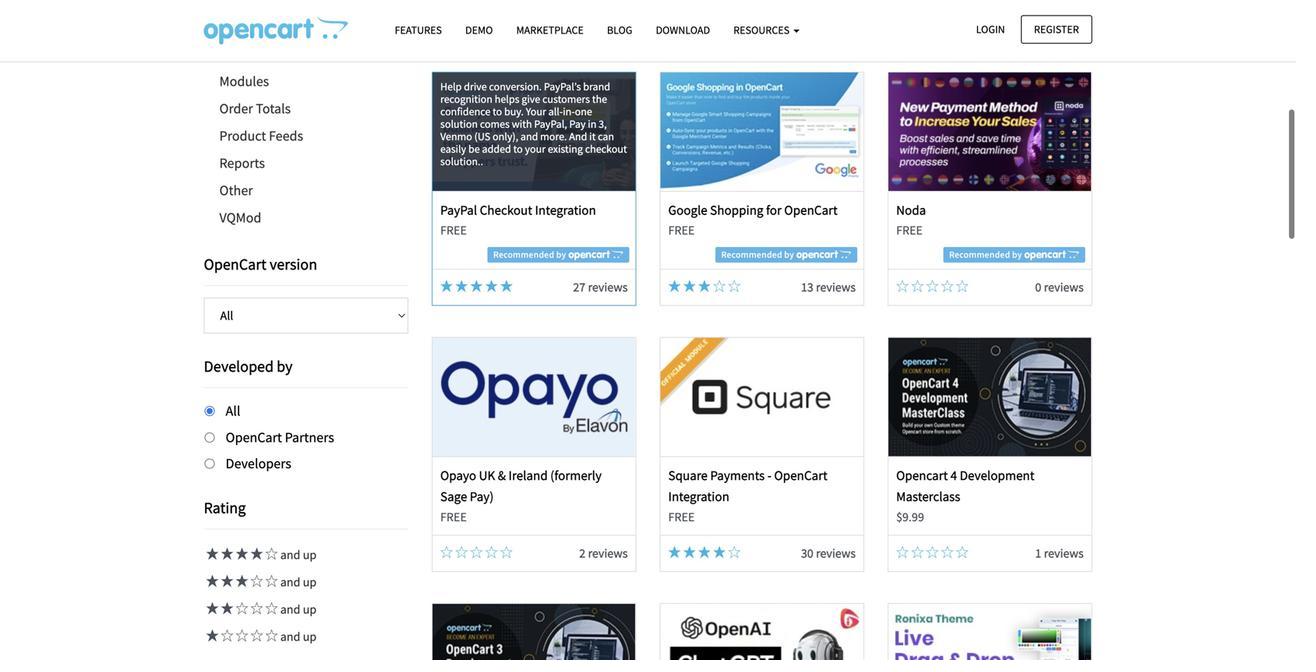 Task type: describe. For each thing, give the bounding box(es) containing it.
demo link
[[454, 16, 505, 44]]

google
[[669, 202, 708, 218]]

1 and from the top
[[281, 547, 301, 563]]

integration inside "square payments - opencart integration free"
[[669, 489, 730, 505]]

2 reviews
[[580, 546, 628, 561]]

order
[[220, 100, 253, 117]]

square
[[669, 467, 708, 484]]

modules
[[220, 73, 269, 90]]

paypal
[[441, 202, 477, 218]]

shipping methods
[[220, 45, 325, 63]]

opayo
[[441, 467, 477, 484]]

free inside noda free
[[897, 223, 923, 238]]

download
[[656, 23, 711, 37]]

by
[[277, 357, 293, 376]]

opayo uk & ireland (formerly sage pay) link
[[441, 467, 602, 505]]

free inside google shopping for opencart free
[[669, 223, 695, 238]]

paypal checkout integration free
[[441, 202, 596, 238]]

-
[[768, 467, 772, 484]]

13
[[802, 279, 814, 295]]

opencart 3 development masterclass image
[[433, 604, 636, 661]]

features
[[395, 23, 442, 37]]

square payments - opencart integration free
[[669, 467, 828, 525]]

developed by
[[204, 357, 293, 376]]

30
[[802, 546, 814, 561]]

integration inside the paypal checkout integration free
[[535, 202, 596, 218]]

sage
[[441, 489, 467, 505]]

shipping methods link
[[204, 41, 409, 68]]

resources
[[734, 23, 792, 37]]

opencart 4 development masterclass image
[[889, 338, 1092, 457]]

2 and up link from the top
[[204, 575, 317, 590]]

reviews for noda
[[1045, 279, 1084, 295]]

vqmod
[[220, 209, 262, 227]]

paypal payment gateway image
[[514, 0, 1011, 14]]

2 and up from the top
[[278, 575, 317, 590]]

noda link
[[897, 202, 927, 218]]

reviews for google shopping for opencart
[[816, 279, 856, 295]]

developed
[[204, 357, 274, 376]]

shopping
[[711, 202, 764, 218]]

opencart 4 development masterclass link
[[897, 467, 1035, 505]]

rating
[[204, 498, 246, 518]]

reviews for opayo uk & ireland (formerly sage pay)
[[588, 546, 628, 561]]

13 reviews
[[802, 279, 856, 295]]

free inside "square payments - opencart integration free"
[[669, 509, 695, 525]]

modules link
[[204, 68, 409, 95]]

payments
[[711, 467, 765, 484]]

free inside opayo uk & ireland (formerly sage pay) free
[[441, 509, 467, 525]]

$9.99
[[897, 509, 925, 525]]

google shopping for opencart image
[[661, 72, 864, 191]]

opencart extensions image
[[204, 16, 348, 44]]

opayo uk & ireland (formerly sage pay) free
[[441, 467, 602, 525]]

noda
[[897, 202, 927, 218]]

methods
[[275, 45, 325, 63]]

register link
[[1021, 15, 1093, 44]]

2 up from the top
[[303, 575, 317, 590]]

4 and up from the top
[[278, 629, 317, 645]]

opencart up the developers at bottom
[[226, 429, 282, 446]]

noda free
[[897, 202, 927, 238]]

3 and up from the top
[[278, 602, 317, 618]]

for
[[767, 202, 782, 218]]

all
[[226, 402, 241, 420]]

square payments - opencart integration link
[[669, 467, 828, 505]]

3 and from the top
[[281, 602, 301, 618]]

featured
[[432, 33, 502, 56]]

(formerly
[[551, 467, 602, 484]]

1 up from the top
[[303, 547, 317, 563]]

noda image
[[889, 72, 1092, 191]]



Task type: vqa. For each thing, say whether or not it's contained in the screenshot.
underline ICON
no



Task type: locate. For each thing, give the bounding box(es) containing it.
2
[[580, 546, 586, 561]]

integration down the square
[[669, 489, 730, 505]]

opencart inside google shopping for opencart free
[[785, 202, 838, 218]]

opayo uk & ireland (formerly sage pay) image
[[433, 338, 636, 457]]

&
[[498, 467, 506, 484]]

login link
[[963, 15, 1019, 44]]

product feeds
[[220, 127, 303, 145]]

reviews for paypal checkout integration
[[588, 279, 628, 295]]

google shopping for opencart link
[[669, 202, 838, 218]]

blog
[[607, 23, 633, 37]]

and up link
[[204, 547, 317, 563], [204, 575, 317, 590], [204, 602, 317, 618], [204, 629, 317, 645]]

version
[[270, 255, 317, 274]]

star light o image
[[729, 280, 741, 292], [912, 280, 924, 292], [942, 280, 954, 292], [471, 546, 483, 559], [486, 546, 498, 559], [501, 546, 513, 559], [729, 546, 741, 559], [897, 546, 909, 559], [912, 546, 924, 559], [927, 546, 939, 559], [263, 548, 278, 560], [248, 575, 263, 588], [234, 630, 248, 642], [248, 630, 263, 642], [263, 630, 278, 642]]

opencart down the vqmod
[[204, 255, 267, 274]]

download link
[[644, 16, 722, 44]]

27 reviews
[[573, 279, 628, 295]]

opencart
[[785, 202, 838, 218], [204, 255, 267, 274], [226, 429, 282, 446], [775, 467, 828, 484]]

opencart right for
[[785, 202, 838, 218]]

free down the square
[[669, 509, 695, 525]]

chatgpt for opencart image
[[661, 604, 864, 661]]

reviews right 30
[[816, 546, 856, 561]]

4 and from the top
[[281, 629, 301, 645]]

masterclass
[[897, 489, 961, 505]]

4
[[951, 467, 958, 484]]

opencart 4 development masterclass $9.99
[[897, 467, 1035, 525]]

and up
[[278, 547, 317, 563], [278, 575, 317, 590], [278, 602, 317, 618], [278, 629, 317, 645]]

free down the sage
[[441, 509, 467, 525]]

opencart inside "square payments - opencart integration free"
[[775, 467, 828, 484]]

1 and up link from the top
[[204, 547, 317, 563]]

feeds
[[269, 127, 303, 145]]

star light image
[[441, 280, 453, 292], [471, 280, 483, 292], [486, 280, 498, 292], [699, 280, 711, 292], [669, 546, 681, 559], [699, 546, 711, 559], [714, 546, 726, 559], [234, 548, 248, 560], [248, 548, 263, 560], [219, 575, 234, 588], [204, 602, 219, 615], [204, 630, 219, 642]]

and
[[281, 547, 301, 563], [281, 575, 301, 590], [281, 602, 301, 618], [281, 629, 301, 645]]

product
[[220, 127, 266, 145]]

order totals
[[220, 100, 291, 117]]

4 and up link from the top
[[204, 629, 317, 645]]

paypal checkout integration link
[[441, 202, 596, 218]]

ronixa theme - opencart live drag and drop page .. image
[[889, 604, 1092, 661]]

None radio
[[205, 433, 215, 443]]

reviews right 13
[[816, 279, 856, 295]]

paypal checkout integration image
[[433, 72, 636, 191]]

opencart right -
[[775, 467, 828, 484]]

shipping
[[220, 45, 272, 63]]

star light image
[[456, 280, 468, 292], [501, 280, 513, 292], [669, 280, 681, 292], [684, 280, 696, 292], [684, 546, 696, 559], [204, 548, 219, 560], [219, 548, 234, 560], [204, 575, 219, 588], [234, 575, 248, 588], [219, 602, 234, 615]]

0
[[1036, 279, 1042, 295]]

payment gateways
[[220, 18, 331, 35]]

development
[[960, 467, 1035, 484]]

opencart
[[897, 467, 948, 484]]

1 horizontal spatial integration
[[669, 489, 730, 505]]

vqmod link
[[204, 204, 409, 232]]

reviews right 27
[[588, 279, 628, 295]]

27
[[573, 279, 586, 295]]

marketplace link
[[505, 16, 596, 44]]

uk
[[479, 467, 495, 484]]

features link
[[383, 16, 454, 44]]

totals
[[256, 100, 291, 117]]

None radio
[[205, 406, 215, 416], [205, 459, 215, 469], [205, 406, 215, 416], [205, 459, 215, 469]]

free
[[441, 223, 467, 238], [669, 223, 695, 238], [897, 223, 923, 238], [441, 509, 467, 525], [669, 509, 695, 525]]

3 up from the top
[[303, 602, 317, 618]]

opencart version
[[204, 255, 317, 274]]

free inside the paypal checkout integration free
[[441, 223, 467, 238]]

reviews right 1
[[1045, 546, 1084, 561]]

blog link
[[596, 16, 644, 44]]

login
[[977, 22, 1006, 36]]

1 vertical spatial integration
[[669, 489, 730, 505]]

4 up from the top
[[303, 629, 317, 645]]

demo
[[466, 23, 493, 37]]

free down noda
[[897, 223, 923, 238]]

integration
[[535, 202, 596, 218], [669, 489, 730, 505]]

0 reviews
[[1036, 279, 1084, 295]]

free down google
[[669, 223, 695, 238]]

register
[[1035, 22, 1080, 36]]

reviews
[[588, 279, 628, 295], [816, 279, 856, 295], [1045, 279, 1084, 295], [588, 546, 628, 561], [816, 546, 856, 561], [1045, 546, 1084, 561]]

reviews right 0
[[1045, 279, 1084, 295]]

reviews for opencart 4 development masterclass
[[1045, 546, 1084, 561]]

reports link
[[204, 150, 409, 177]]

product feeds link
[[204, 122, 409, 150]]

other link
[[204, 177, 409, 204]]

marketplace
[[517, 23, 584, 37]]

ireland
[[509, 467, 548, 484]]

0 horizontal spatial integration
[[535, 202, 596, 218]]

reports
[[220, 154, 265, 172]]

order totals link
[[204, 95, 409, 122]]

1
[[1036, 546, 1042, 561]]

0 vertical spatial integration
[[535, 202, 596, 218]]

opencart partners
[[226, 429, 334, 446]]

payment gateways link
[[204, 13, 409, 41]]

developers
[[226, 455, 292, 473]]

pay)
[[470, 489, 494, 505]]

checkout
[[480, 202, 533, 218]]

gateways
[[274, 18, 331, 35]]

google shopping for opencart free
[[669, 202, 838, 238]]

square payments - opencart integration image
[[661, 338, 864, 457]]

3 and up link from the top
[[204, 602, 317, 618]]

30 reviews
[[802, 546, 856, 561]]

1 reviews
[[1036, 546, 1084, 561]]

star light o image
[[714, 280, 726, 292], [897, 280, 909, 292], [927, 280, 939, 292], [957, 280, 969, 292], [441, 546, 453, 559], [456, 546, 468, 559], [942, 546, 954, 559], [957, 546, 969, 559], [263, 575, 278, 588], [234, 602, 248, 615], [248, 602, 263, 615], [263, 602, 278, 615], [219, 630, 234, 642]]

1 and up from the top
[[278, 547, 317, 563]]

resources link
[[722, 16, 812, 44]]

up
[[303, 547, 317, 563], [303, 575, 317, 590], [303, 602, 317, 618], [303, 629, 317, 645]]

integration right checkout
[[535, 202, 596, 218]]

partners
[[285, 429, 334, 446]]

reviews for square payments - opencart integration
[[816, 546, 856, 561]]

reviews right the 2
[[588, 546, 628, 561]]

payment
[[220, 18, 272, 35]]

2 and from the top
[[281, 575, 301, 590]]

free down paypal
[[441, 223, 467, 238]]

other
[[220, 182, 253, 199]]



